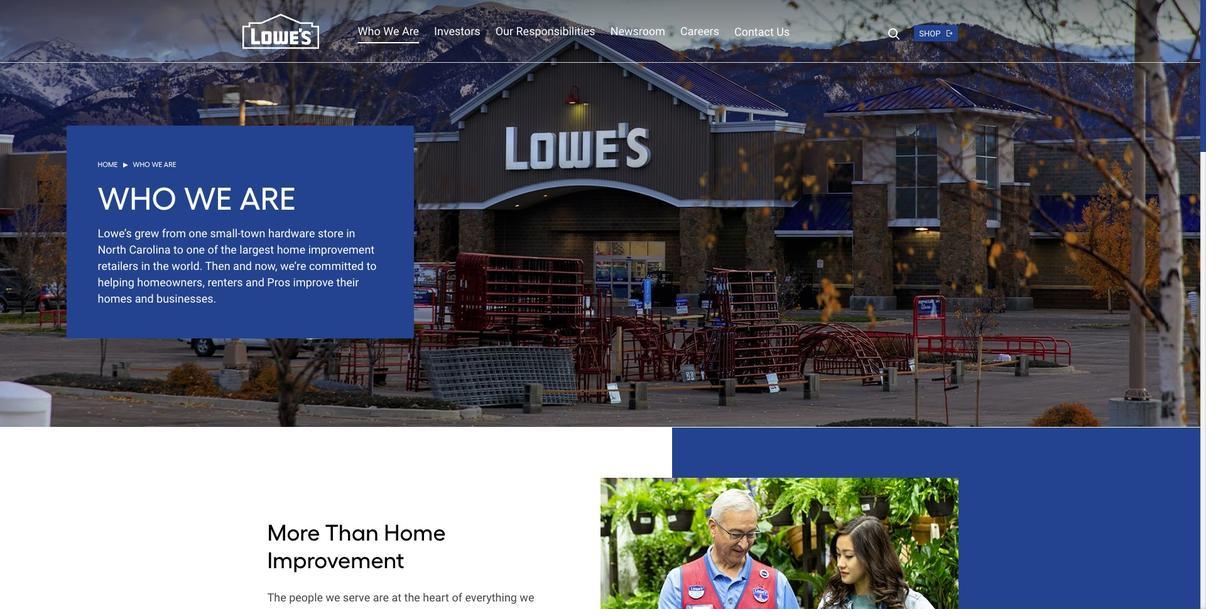 Task type: locate. For each thing, give the bounding box(es) containing it.
and down now, on the top
[[246, 276, 265, 289]]

are left investors
[[402, 25, 419, 38]]

at
[[392, 592, 402, 605]]

1 vertical spatial in
[[141, 259, 150, 273]]

1 horizontal spatial are
[[402, 25, 419, 38]]

who we are link
[[358, 23, 419, 39]]

our down people
[[286, 608, 304, 610]]

0 vertical spatial who we are
[[358, 25, 419, 38]]

are up town
[[240, 180, 296, 218]]

to down improvement
[[367, 259, 377, 273]]

careers
[[681, 25, 720, 38]]

0 vertical spatial of
[[208, 243, 218, 256]]

2 horizontal spatial the
[[404, 592, 420, 605]]

one right from
[[189, 227, 207, 240]]

the up homeowners,
[[153, 259, 169, 273]]

1 vertical spatial we
[[152, 161, 162, 169]]

more than home improvement
[[267, 520, 446, 575]]

our responsibilities link
[[496, 23, 596, 39]]

we up 'small-'
[[184, 180, 232, 218]]

serve
[[343, 592, 370, 605]]

home inside lowe's grew from one small-town hardware store in north carolina to one of the largest home improvement retailers in the world. then and now, we're committed to helping homeowners, renters and pros improve their homes and businesses.
[[277, 243, 306, 256]]

north
[[98, 243, 126, 256]]

home link
[[98, 160, 118, 171]]

do.
[[267, 608, 283, 610]]

0 vertical spatial and
[[233, 259, 252, 273]]

are
[[402, 25, 419, 38], [164, 161, 176, 169]]

our right investors
[[496, 25, 514, 38]]

0 horizontal spatial are
[[240, 180, 296, 218]]

0 vertical spatial are
[[402, 25, 419, 38]]

1 vertical spatial and
[[246, 276, 265, 289]]

1 vertical spatial are
[[164, 161, 176, 169]]

0 vertical spatial to
[[173, 243, 183, 256]]

and down largest
[[233, 259, 252, 273]]

1 vertical spatial who we are
[[133, 161, 176, 169]]

0 horizontal spatial home
[[98, 161, 118, 169]]

we up associates on the bottom of page
[[326, 592, 340, 605]]

who we are
[[358, 25, 419, 38], [133, 161, 176, 169]]

0 horizontal spatial home
[[277, 243, 306, 256]]

0 horizontal spatial to
[[173, 243, 183, 256]]

the down 'small-'
[[221, 243, 237, 256]]

of right heart
[[452, 592, 463, 605]]

to down from
[[173, 243, 183, 256]]

home down hardware
[[277, 243, 306, 256]]

are up have
[[373, 592, 389, 605]]

home inside the people we serve are at the heart of everything we do. our associates have deep home improvemen
[[418, 608, 447, 610]]

0 vertical spatial who
[[358, 25, 381, 38]]

0 horizontal spatial who we are
[[133, 161, 176, 169]]

our
[[496, 25, 514, 38], [286, 608, 304, 610]]

and right homes on the left of the page
[[135, 292, 154, 305]]

0 vertical spatial our
[[496, 25, 514, 38]]

0 vertical spatial the
[[221, 243, 237, 256]]

1 horizontal spatial are
[[373, 592, 389, 605]]

have
[[364, 608, 388, 610]]

newsroom
[[611, 25, 666, 38]]

their
[[337, 276, 359, 289]]

0 vertical spatial we
[[384, 25, 399, 38]]

we
[[384, 25, 399, 38], [152, 161, 162, 169]]

associates
[[307, 608, 361, 610]]

1 vertical spatial the
[[153, 259, 169, 273]]

we right everything
[[520, 592, 535, 605]]

0 horizontal spatial our
[[286, 608, 304, 610]]

more
[[267, 520, 320, 547]]

1 vertical spatial home
[[384, 520, 446, 547]]

are up who we are
[[164, 161, 176, 169]]

home for deep
[[418, 608, 447, 610]]

0 horizontal spatial of
[[208, 243, 218, 256]]

one up world.
[[186, 243, 205, 256]]

are
[[240, 180, 296, 218], [373, 592, 389, 605]]

to
[[173, 243, 183, 256], [367, 259, 377, 273]]

0 vertical spatial home
[[98, 161, 118, 169]]

homeowners,
[[137, 276, 205, 289]]

1 vertical spatial of
[[452, 592, 463, 605]]

contact
[[735, 25, 774, 38]]

1 vertical spatial our
[[286, 608, 304, 610]]

we
[[184, 180, 232, 218], [326, 592, 340, 605], [520, 592, 535, 605]]

0 vertical spatial in
[[346, 227, 355, 240]]

2 vertical spatial who
[[98, 180, 177, 218]]

improvement
[[267, 548, 405, 575]]

1 horizontal spatial the
[[221, 243, 237, 256]]

1 horizontal spatial home
[[418, 608, 447, 610]]

who
[[358, 25, 381, 38], [133, 161, 150, 169], [98, 180, 177, 218]]

1 vertical spatial one
[[186, 243, 205, 256]]

the people we serve are at the heart of everything we do. our associates have deep home improvemen
[[267, 592, 535, 610]]

retailers
[[98, 259, 138, 273]]

everything
[[465, 592, 517, 605]]

in up improvement
[[346, 227, 355, 240]]

1 horizontal spatial to
[[367, 259, 377, 273]]

1 horizontal spatial we
[[384, 25, 399, 38]]

helping
[[98, 276, 134, 289]]

then
[[205, 259, 230, 273]]

our inside the people we serve are at the heart of everything we do. our associates have deep home improvemen
[[286, 608, 304, 610]]

improvement
[[308, 243, 375, 256]]

home
[[277, 243, 306, 256], [418, 608, 447, 610]]

in down carolina
[[141, 259, 150, 273]]

in
[[346, 227, 355, 240], [141, 259, 150, 273]]

of inside lowe's grew from one small-town hardware store in north carolina to one of the largest home improvement retailers in the world. then and now, we're committed to helping homeowners, renters and pros improve their homes and businesses.
[[208, 243, 218, 256]]

we're
[[280, 259, 306, 273]]

1 vertical spatial are
[[373, 592, 389, 605]]

one
[[189, 227, 207, 240], [186, 243, 205, 256]]

and
[[233, 259, 252, 273], [246, 276, 265, 289], [135, 292, 154, 305]]

2 vertical spatial the
[[404, 592, 420, 605]]

the up deep
[[404, 592, 420, 605]]

1 horizontal spatial our
[[496, 25, 514, 38]]

2 vertical spatial and
[[135, 292, 154, 305]]

of
[[208, 243, 218, 256], [452, 592, 463, 605]]

1 vertical spatial home
[[418, 608, 447, 610]]

contact us
[[735, 25, 790, 38]]

largest
[[240, 243, 274, 256]]

home
[[98, 161, 118, 169], [384, 520, 446, 547]]

0 vertical spatial are
[[240, 180, 296, 218]]

0 vertical spatial home
[[277, 243, 306, 256]]

1 horizontal spatial home
[[384, 520, 446, 547]]

1 horizontal spatial of
[[452, 592, 463, 605]]

1 horizontal spatial who we are
[[358, 25, 419, 38]]

the
[[221, 243, 237, 256], [153, 259, 169, 273], [404, 592, 420, 605]]

0 horizontal spatial are
[[164, 161, 176, 169]]

of up then
[[208, 243, 218, 256]]

home down heart
[[418, 608, 447, 610]]



Task type: vqa. For each thing, say whether or not it's contained in the screenshot.
the rightmost 'of'
yes



Task type: describe. For each thing, give the bounding box(es) containing it.
lowe's grew from one small-town hardware store in north carolina to one of the largest home improvement retailers in the world. then and now, we're committed to helping homeowners, renters and pros improve their homes and businesses.
[[98, 227, 377, 305]]

shop link
[[920, 29, 954, 38]]

newsroom link
[[611, 23, 666, 39]]

town
[[241, 227, 266, 240]]

lowe's
[[98, 227, 132, 240]]

the
[[267, 592, 286, 605]]

are inside the people we serve are at the heart of everything we do. our associates have deep home improvemen
[[373, 592, 389, 605]]

hardware
[[268, 227, 315, 240]]

small-
[[210, 227, 241, 240]]

0 horizontal spatial we
[[152, 161, 162, 169]]

our responsibilities
[[496, 25, 596, 38]]

the inside the people we serve are at the heart of everything we do. our associates have deep home improvemen
[[404, 592, 420, 605]]

of inside the people we serve are at the heart of everything we do. our associates have deep home improvemen
[[452, 592, 463, 605]]

1 horizontal spatial in
[[346, 227, 355, 240]]

1 vertical spatial to
[[367, 259, 377, 273]]

responsibilities
[[516, 25, 596, 38]]

pros
[[267, 276, 290, 289]]

renters
[[208, 276, 243, 289]]

committed
[[309, 259, 364, 273]]

store
[[318, 227, 344, 240]]

home for largest
[[277, 243, 306, 256]]

0 vertical spatial one
[[189, 227, 207, 240]]

2 horizontal spatial we
[[520, 592, 535, 605]]

1 vertical spatial who
[[133, 161, 150, 169]]

who we are
[[98, 180, 296, 218]]

0 horizontal spatial in
[[141, 259, 150, 273]]

shop
[[920, 29, 941, 38]]

people
[[289, 592, 323, 605]]

lowe's logo image
[[242, 14, 319, 49]]

now,
[[255, 259, 278, 273]]

heart
[[423, 592, 449, 605]]

businesses.
[[157, 292, 216, 305]]

homes
[[98, 292, 132, 305]]

investors
[[434, 25, 481, 38]]

contact us link
[[735, 24, 790, 40]]

from
[[162, 227, 186, 240]]

who inside who we are link
[[358, 25, 381, 38]]

1 horizontal spatial we
[[326, 592, 340, 605]]

than
[[325, 520, 379, 547]]

improve
[[293, 276, 334, 289]]

world.
[[172, 259, 203, 273]]

deep
[[391, 608, 415, 610]]

home inside more than home improvement
[[384, 520, 446, 547]]

us
[[777, 25, 790, 38]]

0 horizontal spatial we
[[184, 180, 232, 218]]

grew
[[135, 227, 159, 240]]

0 horizontal spatial the
[[153, 259, 169, 273]]

investors link
[[434, 23, 481, 39]]

carolina
[[129, 243, 171, 256]]

careers link
[[681, 23, 720, 39]]



